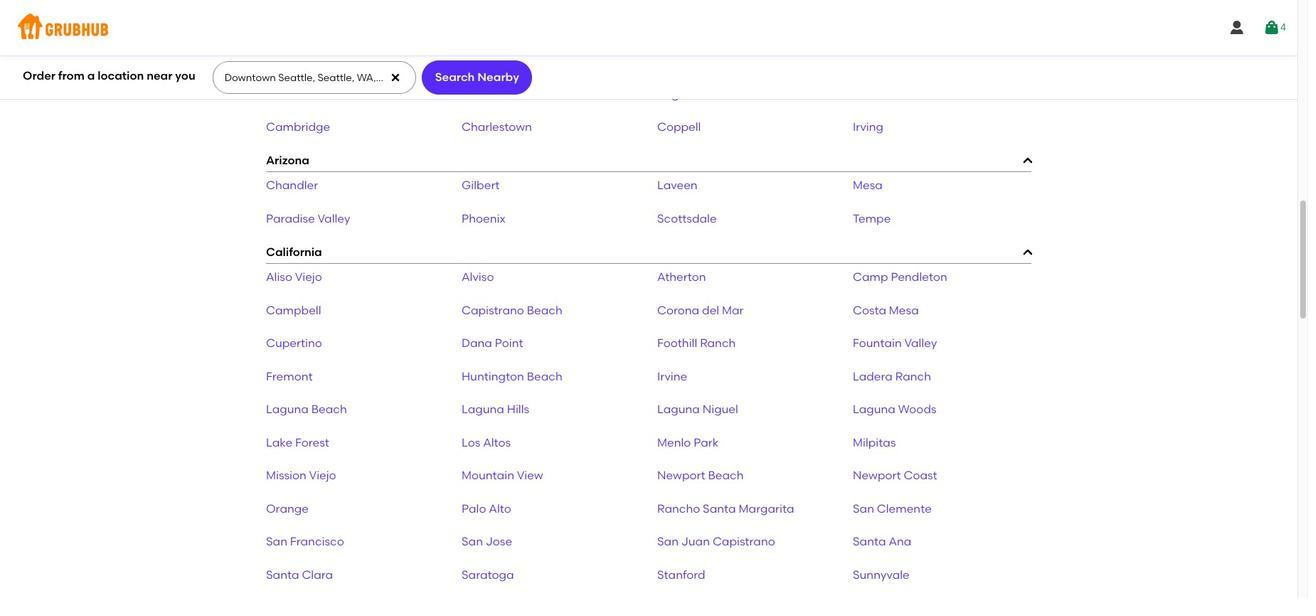 Task type: locate. For each thing, give the bounding box(es) containing it.
2 newport from the left
[[853, 469, 901, 483]]

santa clara link
[[266, 569, 333, 582]]

4 laguna from the left
[[853, 403, 896, 416]]

laguna up los altos link
[[462, 403, 505, 416]]

san left juan
[[658, 535, 679, 549]]

santa ana
[[853, 535, 912, 549]]

1 vertical spatial santa
[[853, 535, 887, 549]]

san down orange
[[266, 535, 288, 549]]

coast
[[904, 469, 938, 483]]

valley right paradise
[[318, 212, 350, 226]]

1 newport from the left
[[658, 469, 706, 483]]

mesa
[[853, 179, 883, 193], [890, 304, 919, 317]]

0 vertical spatial valley
[[318, 212, 350, 226]]

costa
[[853, 304, 887, 317]]

viejo down forest
[[309, 469, 336, 483]]

atherton
[[658, 271, 706, 284]]

boston
[[462, 87, 500, 101]]

mission viejo link
[[266, 469, 336, 483]]

svg image inside main navigation navigation
[[1229, 19, 1246, 36]]

brookline link
[[853, 87, 905, 101]]

3 laguna from the left
[[658, 403, 700, 416]]

laveen
[[658, 179, 698, 193]]

1 vertical spatial valley
[[905, 337, 938, 350]]

tempe
[[853, 212, 891, 226]]

beach for newport beach
[[708, 469, 744, 483]]

0 vertical spatial mesa
[[853, 179, 883, 193]]

valley
[[318, 212, 350, 226], [905, 337, 938, 350]]

atherton link
[[658, 271, 706, 284]]

0 horizontal spatial ranch
[[700, 337, 736, 350]]

1 laguna from the left
[[266, 403, 309, 416]]

foothill ranch
[[658, 337, 736, 350]]

newport beach
[[658, 469, 744, 483]]

newport up rancho
[[658, 469, 706, 483]]

0 vertical spatial viejo
[[295, 271, 322, 284]]

svg image
[[1229, 19, 1246, 36], [390, 72, 402, 83]]

phoenix
[[462, 212, 506, 226]]

scottsdale link
[[658, 212, 717, 226]]

irvine link
[[658, 370, 688, 383]]

camp pendleton link
[[853, 271, 948, 284]]

santa left clara at the bottom of page
[[266, 569, 299, 582]]

order
[[23, 69, 56, 82]]

main navigation navigation
[[0, 0, 1298, 56]]

laguna woods link
[[853, 403, 937, 416]]

chandler
[[266, 179, 318, 193]]

laguna for laguna hills
[[462, 403, 505, 416]]

viejo for aliso viejo
[[295, 271, 322, 284]]

1 horizontal spatial valley
[[905, 337, 938, 350]]

rancho santa margarita
[[658, 502, 795, 516]]

1 horizontal spatial svg image
[[1229, 19, 1246, 36]]

valley for fountain valley
[[905, 337, 938, 350]]

0 vertical spatial ranch
[[700, 337, 736, 350]]

allston link
[[266, 87, 304, 101]]

0 vertical spatial svg image
[[1229, 19, 1246, 36]]

foothill
[[658, 337, 698, 350]]

san for san clemente
[[853, 502, 875, 516]]

ranch
[[700, 337, 736, 350], [896, 370, 932, 383]]

beach
[[527, 304, 563, 317], [527, 370, 563, 383], [312, 403, 347, 416], [708, 469, 744, 483]]

1 horizontal spatial ranch
[[896, 370, 932, 383]]

lake forest
[[266, 436, 329, 450]]

newport down milpitas
[[853, 469, 901, 483]]

brighton link
[[658, 87, 705, 101]]

valley right fountain
[[905, 337, 938, 350]]

irving link
[[853, 121, 884, 134]]

california
[[266, 245, 322, 259]]

capistrano up dana point link
[[462, 304, 524, 317]]

camp pendleton
[[853, 271, 948, 284]]

2 laguna from the left
[[462, 403, 505, 416]]

from
[[58, 69, 85, 82]]

ranch down del
[[700, 337, 736, 350]]

1 horizontal spatial newport
[[853, 469, 901, 483]]

rancho santa margarita link
[[658, 502, 795, 516]]

santa ana link
[[853, 535, 912, 549]]

corona del mar
[[658, 304, 744, 317]]

fremont
[[266, 370, 313, 383]]

santa for santa clara
[[266, 569, 299, 582]]

1 vertical spatial viejo
[[309, 469, 336, 483]]

0 horizontal spatial valley
[[318, 212, 350, 226]]

0 horizontal spatial svg image
[[390, 72, 402, 83]]

tab
[[266, 28, 1032, 48]]

alviso
[[462, 271, 494, 284]]

santa left "ana"
[[853, 535, 887, 549]]

viejo
[[295, 271, 322, 284], [309, 469, 336, 483]]

irvine
[[658, 370, 688, 383]]

mission viejo
[[266, 469, 336, 483]]

svg image
[[1264, 19, 1281, 36]]

laguna beach
[[266, 403, 347, 416]]

svg image left search
[[390, 72, 402, 83]]

2 horizontal spatial santa
[[853, 535, 887, 549]]

newport beach link
[[658, 469, 744, 483]]

mountain view link
[[462, 469, 544, 483]]

dallas link
[[462, 54, 496, 68]]

laguna beach link
[[266, 403, 347, 416]]

san
[[853, 502, 875, 516], [266, 535, 288, 549], [462, 535, 483, 549], [658, 535, 679, 549]]

nearby
[[478, 70, 519, 84]]

laguna down fremont link
[[266, 403, 309, 416]]

viejo down california
[[295, 271, 322, 284]]

campbell link
[[266, 304, 321, 317]]

laguna up menlo
[[658, 403, 700, 416]]

beach for laguna beach
[[312, 403, 347, 416]]

san left jose
[[462, 535, 483, 549]]

santa up san juan capistrano "link"
[[703, 502, 736, 516]]

0 horizontal spatial newport
[[658, 469, 706, 483]]

laguna up milpitas link
[[853, 403, 896, 416]]

1 horizontal spatial santa
[[703, 502, 736, 516]]

alviso link
[[462, 271, 494, 284]]

mesa down camp pendleton link at right top
[[890, 304, 919, 317]]

san up santa ana
[[853, 502, 875, 516]]

mesa up tempe 'link'
[[853, 179, 883, 193]]

search
[[435, 70, 475, 84]]

francisco
[[290, 535, 344, 549]]

0 horizontal spatial santa
[[266, 569, 299, 582]]

alto
[[489, 502, 512, 516]]

1 vertical spatial svg image
[[390, 72, 402, 83]]

sunnyvale
[[853, 569, 910, 582]]

laguna for laguna beach
[[266, 403, 309, 416]]

huntington beach
[[462, 370, 563, 383]]

1 vertical spatial ranch
[[896, 370, 932, 383]]

mountain
[[462, 469, 515, 483]]

capistrano down rancho santa margarita at right
[[713, 535, 776, 549]]

2 vertical spatial santa
[[266, 569, 299, 582]]

1 vertical spatial capistrano
[[713, 535, 776, 549]]

cupertino link
[[266, 337, 322, 350]]

svg image left svg icon
[[1229, 19, 1246, 36]]

brighton
[[658, 87, 705, 101]]

ranch up woods
[[896, 370, 932, 383]]

boston link
[[462, 87, 500, 101]]

0 horizontal spatial capistrano
[[462, 304, 524, 317]]

orange link
[[266, 502, 309, 516]]

lake
[[266, 436, 293, 450]]

laguna hills link
[[462, 403, 530, 416]]

woods
[[899, 403, 937, 416]]

1 horizontal spatial capistrano
[[713, 535, 776, 549]]

palo alto
[[462, 502, 512, 516]]

cupertino
[[266, 337, 322, 350]]

4
[[1281, 21, 1287, 33]]

tempe link
[[853, 212, 891, 226]]

saratoga link
[[462, 569, 514, 582]]

1 horizontal spatial mesa
[[890, 304, 919, 317]]

ranch for ladera ranch
[[896, 370, 932, 383]]



Task type: vqa. For each thing, say whether or not it's contained in the screenshot.
CHARLESTOWN
yes



Task type: describe. For each thing, give the bounding box(es) containing it.
phoenix link
[[462, 212, 506, 226]]

0 vertical spatial santa
[[703, 502, 736, 516]]

valley for paradise valley
[[318, 212, 350, 226]]

4 button
[[1264, 15, 1287, 41]]

laguna woods
[[853, 403, 937, 416]]

0 vertical spatial capistrano
[[462, 304, 524, 317]]

you
[[175, 69, 195, 82]]

Search Address search field
[[213, 62, 415, 93]]

saratoga
[[462, 569, 514, 582]]

san for san francisco
[[266, 535, 288, 549]]

menlo
[[658, 436, 691, 450]]

ranch for foothill ranch
[[700, 337, 736, 350]]

order from a location near you
[[23, 69, 195, 82]]

ana
[[889, 535, 912, 549]]

beach for huntington beach
[[527, 370, 563, 383]]

santa for santa ana
[[853, 535, 887, 549]]

palo
[[462, 502, 486, 516]]

stanford
[[658, 569, 706, 582]]

carrollton link
[[853, 54, 909, 68]]

campbell
[[266, 304, 321, 317]]

laguna for laguna woods
[[853, 403, 896, 416]]

altos
[[483, 436, 511, 450]]

orange
[[266, 502, 309, 516]]

aliso viejo
[[266, 271, 322, 284]]

newport coast link
[[853, 469, 938, 483]]

hills
[[507, 403, 530, 416]]

point
[[495, 337, 524, 350]]

laguna hills
[[462, 403, 530, 416]]

paradise valley link
[[266, 212, 350, 226]]

carrollton
[[853, 54, 909, 68]]

laguna for laguna niguel
[[658, 403, 700, 416]]

1 vertical spatial mesa
[[890, 304, 919, 317]]

paradise valley
[[266, 212, 350, 226]]

san juan capistrano
[[658, 535, 776, 549]]

san for san juan capistrano
[[658, 535, 679, 549]]

fountain valley
[[853, 337, 938, 350]]

san jose link
[[462, 535, 513, 549]]

charlestown
[[462, 121, 532, 134]]

los altos link
[[462, 436, 511, 450]]

scottsdale
[[658, 212, 717, 226]]

cambridge link
[[266, 121, 330, 134]]

ladera
[[853, 370, 893, 383]]

newport for newport beach
[[658, 469, 706, 483]]

menlo park
[[658, 436, 719, 450]]

brookline
[[853, 87, 905, 101]]

margarita
[[739, 502, 795, 516]]

rancho
[[658, 502, 701, 516]]

santa clara
[[266, 569, 333, 582]]

san clemente
[[853, 502, 932, 516]]

fremont link
[[266, 370, 313, 383]]

clemente
[[877, 502, 932, 516]]

arizona
[[266, 154, 310, 167]]

dana point link
[[462, 337, 524, 350]]

mar
[[722, 304, 744, 317]]

newport for newport coast
[[853, 469, 901, 483]]

capistrano beach link
[[462, 304, 563, 317]]

aliso viejo link
[[266, 271, 322, 284]]

san juan capistrano link
[[658, 535, 776, 549]]

irving
[[853, 121, 884, 134]]

a
[[87, 69, 95, 82]]

coppell link
[[658, 121, 701, 134]]

allston
[[266, 87, 304, 101]]

viejo for mission viejo
[[309, 469, 336, 483]]

clara
[[302, 569, 333, 582]]

corona
[[658, 304, 700, 317]]

lake forest link
[[266, 436, 329, 450]]

search nearby
[[435, 70, 519, 84]]

ladera ranch
[[853, 370, 932, 383]]

san francisco
[[266, 535, 344, 549]]

capistrano beach
[[462, 304, 563, 317]]

pendleton
[[891, 271, 948, 284]]

coppell
[[658, 121, 701, 134]]

houston link
[[266, 54, 313, 68]]

fountain
[[853, 337, 902, 350]]

dana
[[462, 337, 492, 350]]

forest
[[295, 436, 329, 450]]

houston
[[266, 54, 313, 68]]

costa mesa
[[853, 304, 919, 317]]

gilbert link
[[462, 179, 500, 193]]

0 horizontal spatial mesa
[[853, 179, 883, 193]]

corona del mar link
[[658, 304, 744, 317]]

huntington
[[462, 370, 524, 383]]

milpitas link
[[853, 436, 896, 450]]

fountain valley link
[[853, 337, 938, 350]]

gilbert
[[462, 179, 500, 193]]

jose
[[486, 535, 513, 549]]

juan
[[682, 535, 710, 549]]

costa mesa link
[[853, 304, 919, 317]]

mountain view
[[462, 469, 544, 483]]

san for san jose
[[462, 535, 483, 549]]

niguel
[[703, 403, 739, 416]]

beach for capistrano beach
[[527, 304, 563, 317]]



